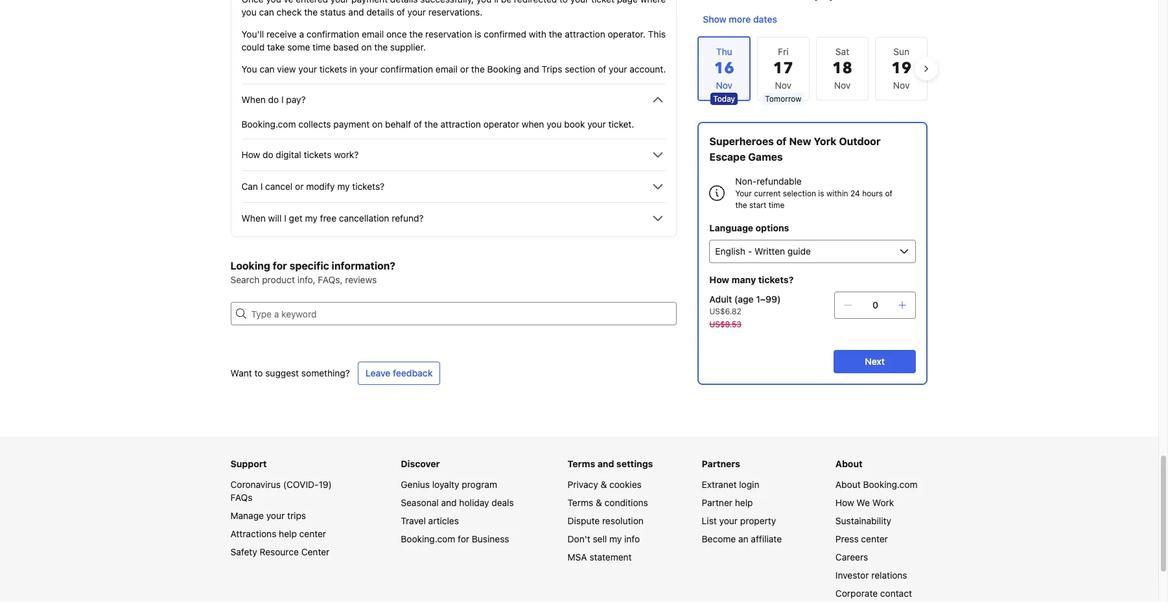 Task type: locate. For each thing, give the bounding box(es) containing it.
how do digital tickets work? button
[[241, 147, 666, 163]]

attraction inside 'you'll receive a confirmation email once the reservation is confirmed with the attraction operator. this could take some time based on the supplier.'
[[565, 29, 605, 40]]

email down 'you'll receive a confirmation email once the reservation is confirmed with the attraction operator. this could take some time based on the supplier.' on the top of the page
[[436, 64, 458, 75]]

your left ticket
[[570, 0, 589, 5]]

1 vertical spatial when
[[241, 213, 266, 224]]

about up "we"
[[836, 479, 861, 490]]

1 horizontal spatial nov
[[834, 80, 851, 91]]

the up supplier.
[[409, 29, 423, 40]]

tickets inside dropdown button
[[304, 149, 332, 160]]

is left confirmed
[[475, 29, 481, 40]]

2 vertical spatial how
[[836, 497, 854, 508]]

1 about from the top
[[836, 458, 863, 469]]

on left behalf
[[372, 119, 383, 130]]

and right status
[[348, 6, 364, 18]]

business
[[472, 534, 509, 545]]

help for partner
[[735, 497, 753, 508]]

1 horizontal spatial attraction
[[565, 29, 605, 40]]

or right cancel
[[295, 181, 304, 192]]

how for how do digital tickets work?
[[241, 149, 260, 160]]

1 horizontal spatial or
[[460, 64, 469, 75]]

0 vertical spatial tickets?
[[352, 181, 385, 192]]

2 horizontal spatial booking.com
[[863, 479, 918, 490]]

0 vertical spatial booking.com
[[241, 119, 296, 130]]

0 vertical spatial is
[[475, 29, 481, 40]]

2 vertical spatial booking.com
[[401, 534, 455, 545]]

nov inside sat 18 nov
[[834, 80, 851, 91]]

i for do
[[281, 94, 284, 105]]

1 vertical spatial email
[[436, 64, 458, 75]]

partner
[[702, 497, 733, 508]]

2 vertical spatial i
[[284, 213, 286, 224]]

1 vertical spatial to
[[254, 368, 263, 379]]

or down 'you'll receive a confirmation email once the reservation is confirmed with the attraction operator. this could take some time based on the supplier.' on the top of the page
[[460, 64, 469, 75]]

0 horizontal spatial booking.com
[[241, 119, 296, 130]]

list
[[702, 515, 717, 526]]

0 horizontal spatial attraction
[[441, 119, 481, 130]]

email left the once
[[362, 29, 384, 40]]

or inside dropdown button
[[295, 181, 304, 192]]

Type a keyword field
[[246, 302, 677, 325]]

of up the once
[[397, 6, 405, 18]]

the down the entered
[[304, 6, 318, 18]]

modify
[[306, 181, 335, 192]]

1 horizontal spatial is
[[818, 189, 824, 198]]

based
[[333, 41, 359, 53]]

when down you
[[241, 94, 266, 105]]

1 horizontal spatial for
[[458, 534, 469, 545]]

0 horizontal spatial help
[[279, 528, 297, 539]]

for
[[273, 260, 287, 272], [458, 534, 469, 545]]

2 horizontal spatial how
[[836, 497, 854, 508]]

for left the business
[[458, 534, 469, 545]]

0 vertical spatial when
[[241, 94, 266, 105]]

1 vertical spatial about
[[836, 479, 861, 490]]

0 vertical spatial email
[[362, 29, 384, 40]]

1 vertical spatial confirmation
[[380, 64, 433, 75]]

1 horizontal spatial i
[[281, 94, 284, 105]]

1 vertical spatial i
[[260, 181, 263, 192]]

your right view
[[298, 64, 317, 75]]

1 vertical spatial how
[[709, 274, 729, 285]]

1 vertical spatial for
[[458, 534, 469, 545]]

0 vertical spatial confirmation
[[307, 29, 359, 40]]

0 vertical spatial do
[[268, 94, 279, 105]]

nov for 17
[[775, 80, 792, 91]]

0 vertical spatial time
[[313, 41, 331, 53]]

1 vertical spatial can
[[259, 64, 275, 75]]

sat 18 nov
[[832, 46, 853, 91]]

nov down the 19
[[893, 80, 910, 91]]

0 horizontal spatial tickets?
[[352, 181, 385, 192]]

don't sell my info
[[568, 534, 640, 545]]

0 horizontal spatial is
[[475, 29, 481, 40]]

terms up privacy
[[568, 458, 595, 469]]

on right based
[[361, 41, 372, 53]]

the inside once you've entered your payment details successfully, you'll be redirected to your ticket page where you can check the status and details of your reservations.
[[304, 6, 318, 18]]

0 horizontal spatial confirmation
[[307, 29, 359, 40]]

1 vertical spatial &
[[596, 497, 602, 508]]

time down current on the top of page
[[769, 200, 785, 210]]

1 vertical spatial help
[[279, 528, 297, 539]]

corporate
[[836, 588, 878, 599]]

my
[[337, 181, 350, 192], [305, 213, 317, 224], [609, 534, 622, 545]]

0 horizontal spatial or
[[295, 181, 304, 192]]

2 horizontal spatial i
[[284, 213, 286, 224]]

we
[[857, 497, 870, 508]]

when
[[241, 94, 266, 105], [241, 213, 266, 224]]

nov for 18
[[834, 80, 851, 91]]

reservation
[[425, 29, 472, 40]]

property
[[740, 515, 776, 526]]

of right behalf
[[414, 119, 422, 130]]

do left pay?
[[268, 94, 279, 105]]

your
[[331, 0, 349, 5], [570, 0, 589, 5], [407, 6, 426, 18], [298, 64, 317, 75], [359, 64, 378, 75], [609, 64, 627, 75], [588, 119, 606, 130], [266, 510, 285, 521], [719, 515, 738, 526]]

1 horizontal spatial on
[[372, 119, 383, 130]]

booking.com up work
[[863, 479, 918, 490]]

tickets? inside dropdown button
[[352, 181, 385, 192]]

1 terms from the top
[[568, 458, 595, 469]]

2 about from the top
[[836, 479, 861, 490]]

nov down 18
[[834, 80, 851, 91]]

or
[[460, 64, 469, 75], [295, 181, 304, 192]]

privacy
[[568, 479, 598, 490]]

to right redirected
[[560, 0, 568, 5]]

sun 19 nov
[[891, 46, 912, 91]]

1 vertical spatial or
[[295, 181, 304, 192]]

manage
[[230, 510, 264, 521]]

2 horizontal spatial my
[[609, 534, 622, 545]]

i right the can
[[260, 181, 263, 192]]

i left pay?
[[281, 94, 284, 105]]

center down sustainability link
[[861, 534, 888, 545]]

travel articles link
[[401, 515, 459, 526]]

0 horizontal spatial you
[[241, 6, 257, 18]]

0 vertical spatial terms
[[568, 458, 595, 469]]

help up 'safety resource center'
[[279, 528, 297, 539]]

0 vertical spatial attraction
[[565, 29, 605, 40]]

terms down privacy
[[568, 497, 593, 508]]

booking.com down when do i pay?
[[241, 119, 296, 130]]

looking for specific information? search product info, faqs, reviews
[[230, 260, 395, 285]]

you down once
[[241, 6, 257, 18]]

0 vertical spatial &
[[601, 479, 607, 490]]

page
[[617, 0, 638, 5]]

1 horizontal spatial you
[[547, 119, 562, 130]]

1 vertical spatial time
[[769, 200, 785, 210]]

next
[[865, 356, 885, 367]]

confirmation down supplier.
[[380, 64, 433, 75]]

1 vertical spatial on
[[372, 119, 383, 130]]

details
[[390, 0, 418, 5], [366, 6, 394, 18]]

redirected
[[514, 0, 557, 5]]

how for how many tickets?
[[709, 274, 729, 285]]

2 nov from the left
[[834, 80, 851, 91]]

region
[[687, 31, 938, 106]]

1 horizontal spatial booking.com
[[401, 534, 455, 545]]

your up attractions help center at the left of page
[[266, 510, 285, 521]]

how we work link
[[836, 497, 894, 508]]

you left book
[[547, 119, 562, 130]]

my inside dropdown button
[[305, 213, 317, 224]]

how inside dropdown button
[[241, 149, 260, 160]]

work?
[[334, 149, 359, 160]]

payment inside once you've entered your payment details successfully, you'll be redirected to your ticket page where you can check the status and details of your reservations.
[[351, 0, 388, 5]]

my right the modify
[[337, 181, 350, 192]]

1 vertical spatial do
[[263, 149, 273, 160]]

& for privacy
[[601, 479, 607, 490]]

booking.com down the travel articles
[[401, 534, 455, 545]]

view
[[277, 64, 296, 75]]

non-
[[735, 176, 757, 187]]

operator.
[[608, 29, 646, 40]]

privacy & cookies link
[[568, 479, 642, 490]]

careers link
[[836, 552, 868, 563]]

you've
[[266, 0, 293, 5]]

3 nov from the left
[[893, 80, 910, 91]]

of left 'new'
[[776, 135, 787, 147]]

0 horizontal spatial email
[[362, 29, 384, 40]]

to inside once you've entered your payment details successfully, you'll be redirected to your ticket page where you can check the status and details of your reservations.
[[560, 0, 568, 5]]

my right get
[[305, 213, 317, 224]]

payment up work?
[[333, 119, 370, 130]]

nov inside 'fri 17 nov tomorrow'
[[775, 80, 792, 91]]

receive
[[266, 29, 297, 40]]

19
[[891, 58, 912, 79]]

i inside dropdown button
[[260, 181, 263, 192]]

0 vertical spatial can
[[259, 6, 274, 18]]

when do i pay?
[[241, 94, 306, 105]]

0 horizontal spatial my
[[305, 213, 317, 224]]

tickets? up cancellation
[[352, 181, 385, 192]]

(covid-
[[283, 479, 319, 490]]

0 vertical spatial on
[[361, 41, 372, 53]]

tickets?
[[352, 181, 385, 192], [758, 274, 794, 285]]

nov inside sun 19 nov
[[893, 80, 910, 91]]

fri
[[778, 46, 789, 57]]

0 horizontal spatial how
[[241, 149, 260, 160]]

0 vertical spatial help
[[735, 497, 753, 508]]

your right book
[[588, 119, 606, 130]]

non-refundable your current selection is within 24 hours of the start time
[[735, 176, 893, 210]]

2 when from the top
[[241, 213, 266, 224]]

1–99)
[[756, 294, 781, 305]]

1 horizontal spatial time
[[769, 200, 785, 210]]

confirmation up based
[[307, 29, 359, 40]]

tickets left in
[[319, 64, 347, 75]]

can down you've
[[259, 6, 274, 18]]

your down partner help link
[[719, 515, 738, 526]]

press
[[836, 534, 859, 545]]

booking
[[487, 64, 521, 75]]

1 vertical spatial you
[[547, 119, 562, 130]]

help up the list your property link
[[735, 497, 753, 508]]

1 vertical spatial is
[[818, 189, 824, 198]]

how left "we"
[[836, 497, 854, 508]]

do inside when do i pay? dropdown button
[[268, 94, 279, 105]]

how for how we work
[[836, 497, 854, 508]]

could
[[241, 41, 265, 53]]

attraction down when do i pay? dropdown button at top
[[441, 119, 481, 130]]

of right hours
[[885, 189, 893, 198]]

0 vertical spatial payment
[[351, 0, 388, 5]]

0 vertical spatial you
[[241, 6, 257, 18]]

the down your
[[735, 200, 747, 210]]

work
[[872, 497, 894, 508]]

0 vertical spatial my
[[337, 181, 350, 192]]

1 horizontal spatial how
[[709, 274, 729, 285]]

payment up the once
[[351, 0, 388, 5]]

for inside looking for specific information? search product info, faqs, reviews
[[273, 260, 287, 272]]

0 vertical spatial to
[[560, 0, 568, 5]]

0 vertical spatial i
[[281, 94, 284, 105]]

attraction up section
[[565, 29, 605, 40]]

help for attractions
[[279, 528, 297, 539]]

of right section
[[598, 64, 606, 75]]

can right you
[[259, 64, 275, 75]]

feedback
[[393, 368, 433, 379]]

deals
[[492, 497, 514, 508]]

you can view your tickets in your confirmation email or the booking and trips section of your account.
[[241, 64, 666, 75]]

do left digital
[[263, 149, 273, 160]]

is inside non-refundable your current selection is within 24 hours of the start time
[[818, 189, 824, 198]]

center up center
[[299, 528, 326, 539]]

when left will
[[241, 213, 266, 224]]

how up the can
[[241, 149, 260, 160]]

0 horizontal spatial nov
[[775, 80, 792, 91]]

1 vertical spatial details
[[366, 6, 394, 18]]

1 when from the top
[[241, 94, 266, 105]]

0 horizontal spatial on
[[361, 41, 372, 53]]

1 horizontal spatial help
[[735, 497, 753, 508]]

0 vertical spatial for
[[273, 260, 287, 272]]

18
[[832, 58, 853, 79]]

press center
[[836, 534, 888, 545]]

1 vertical spatial terms
[[568, 497, 593, 508]]

tickets
[[319, 64, 347, 75], [304, 149, 332, 160]]

1 horizontal spatial confirmation
[[380, 64, 433, 75]]

2 horizontal spatial nov
[[893, 80, 910, 91]]

where
[[640, 0, 666, 5]]

articles
[[428, 515, 459, 526]]

take
[[267, 41, 285, 53]]

don't
[[568, 534, 590, 545]]

tickets? up '1–99)' on the right of the page
[[758, 274, 794, 285]]

sat
[[836, 46, 849, 57]]

when
[[522, 119, 544, 130]]

my right sell
[[609, 534, 622, 545]]

for up product
[[273, 260, 287, 272]]

1 vertical spatial tickets
[[304, 149, 332, 160]]

tickets left work?
[[304, 149, 332, 160]]

time right some
[[313, 41, 331, 53]]

confirmation inside 'you'll receive a confirmation email once the reservation is confirmed with the attraction operator. this could take some time based on the supplier.'
[[307, 29, 359, 40]]

an
[[738, 534, 749, 545]]

is left within at the right top of page
[[818, 189, 824, 198]]

& up terms & conditions link
[[601, 479, 607, 490]]

pay?
[[286, 94, 306, 105]]

1 vertical spatial attraction
[[441, 119, 481, 130]]

0 vertical spatial how
[[241, 149, 260, 160]]

how up adult at the right of the page
[[709, 274, 729, 285]]

1 horizontal spatial to
[[560, 0, 568, 5]]

& down privacy & cookies link
[[596, 497, 602, 508]]

investor relations link
[[836, 570, 907, 581]]

time inside 'you'll receive a confirmation email once the reservation is confirmed with the attraction operator. this could take some time based on the supplier.'
[[313, 41, 331, 53]]

0 vertical spatial about
[[836, 458, 863, 469]]

1 vertical spatial my
[[305, 213, 317, 224]]

collects
[[298, 119, 331, 130]]

to right want
[[254, 368, 263, 379]]

and up privacy & cookies link
[[598, 458, 614, 469]]

i for will
[[284, 213, 286, 224]]

contact
[[880, 588, 912, 599]]

region containing 17
[[687, 31, 938, 106]]

do inside how do digital tickets work? dropdown button
[[263, 149, 273, 160]]

is
[[475, 29, 481, 40], [818, 189, 824, 198]]

i right will
[[284, 213, 286, 224]]

0 horizontal spatial for
[[273, 260, 287, 272]]

outdoor
[[839, 135, 881, 147]]

1 horizontal spatial my
[[337, 181, 350, 192]]

how do digital tickets work?
[[241, 149, 359, 160]]

nov for 19
[[893, 80, 910, 91]]

1 horizontal spatial tickets?
[[758, 274, 794, 285]]

will
[[268, 213, 282, 224]]

0 horizontal spatial i
[[260, 181, 263, 192]]

partners
[[702, 458, 740, 469]]

1 nov from the left
[[775, 80, 792, 91]]

ticket.
[[608, 119, 634, 130]]

0 horizontal spatial time
[[313, 41, 331, 53]]

2 terms from the top
[[568, 497, 593, 508]]

0 vertical spatial or
[[460, 64, 469, 75]]

extranet
[[702, 479, 737, 490]]

nov up tomorrow
[[775, 80, 792, 91]]

travel articles
[[401, 515, 459, 526]]

center
[[299, 528, 326, 539], [861, 534, 888, 545]]

about up about booking.com
[[836, 458, 863, 469]]



Task type: vqa. For each thing, say whether or not it's contained in the screenshot.
bottommost on
yes



Task type: describe. For each thing, give the bounding box(es) containing it.
list your property link
[[702, 515, 776, 526]]

want
[[230, 368, 252, 379]]

specific
[[290, 260, 329, 272]]

the left booking on the top left of the page
[[471, 64, 485, 75]]

and left trips
[[524, 64, 539, 75]]

0 horizontal spatial to
[[254, 368, 263, 379]]

safety resource center
[[230, 547, 330, 558]]

1 horizontal spatial email
[[436, 64, 458, 75]]

when will i get my free cancellation refund?
[[241, 213, 424, 224]]

cookies
[[609, 479, 642, 490]]

about for about booking.com
[[836, 479, 861, 490]]

sustainability
[[836, 515, 891, 526]]

of inside superheroes of new york outdoor escape games
[[776, 135, 787, 147]]

support
[[230, 458, 267, 469]]

when for when will i get my free cancellation refund?
[[241, 213, 266, 224]]

the down the once
[[374, 41, 388, 53]]

don't sell my info link
[[568, 534, 640, 545]]

selection
[[783, 189, 816, 198]]

you'll receive a confirmation email once the reservation is confirmed with the attraction operator. this could take some time based on the supplier.
[[241, 29, 666, 53]]

check
[[277, 6, 302, 18]]

book
[[564, 119, 585, 130]]

many
[[732, 274, 756, 285]]

extranet login link
[[702, 479, 759, 490]]

trips
[[542, 64, 562, 75]]

us$6.82
[[709, 307, 741, 316]]

1 vertical spatial payment
[[333, 119, 370, 130]]

reservations.
[[428, 6, 482, 18]]

center
[[301, 547, 330, 558]]

terms & conditions link
[[568, 497, 648, 508]]

your right in
[[359, 64, 378, 75]]

& for terms
[[596, 497, 602, 508]]

games
[[748, 151, 783, 163]]

the down when do i pay? dropdown button at top
[[425, 119, 438, 130]]

can inside once you've entered your payment details successfully, you'll be redirected to your ticket page where you can check the status and details of your reservations.
[[259, 6, 274, 18]]

17
[[773, 58, 793, 79]]

attractions help center
[[230, 528, 326, 539]]

york
[[814, 135, 837, 147]]

search
[[230, 274, 260, 285]]

resource
[[260, 547, 299, 558]]

hours
[[862, 189, 883, 198]]

1 horizontal spatial center
[[861, 534, 888, 545]]

conditions
[[605, 497, 648, 508]]

when for when do i pay?
[[241, 94, 266, 105]]

adult (age 1–99) us$6.82
[[709, 294, 781, 316]]

behalf
[[385, 119, 411, 130]]

list your property
[[702, 515, 776, 526]]

your
[[735, 189, 752, 198]]

the inside non-refundable your current selection is within 24 hours of the start time
[[735, 200, 747, 210]]

show
[[703, 14, 727, 25]]

(age
[[734, 294, 754, 305]]

do for how
[[263, 149, 273, 160]]

on inside 'you'll receive a confirmation email once the reservation is confirmed with the attraction operator. this could take some time based on the supplier.'
[[361, 41, 372, 53]]

cancellation
[[339, 213, 389, 224]]

when will i get my free cancellation refund? button
[[241, 211, 666, 226]]

booking.com for business link
[[401, 534, 509, 545]]

you'll
[[476, 0, 499, 5]]

1 vertical spatial tickets?
[[758, 274, 794, 285]]

can
[[241, 181, 258, 192]]

within
[[827, 189, 848, 198]]

about for about
[[836, 458, 863, 469]]

statement
[[590, 552, 632, 563]]

coronavirus (covid-19) faqs
[[230, 479, 332, 503]]

your up status
[[331, 0, 349, 5]]

and down genius loyalty program link
[[441, 497, 457, 508]]

you
[[241, 64, 257, 75]]

more
[[729, 14, 751, 25]]

24
[[851, 189, 860, 198]]

genius loyalty program link
[[401, 479, 497, 490]]

refund?
[[392, 213, 424, 224]]

press center link
[[836, 534, 888, 545]]

suggest
[[265, 368, 299, 379]]

your down successfully,
[[407, 6, 426, 18]]

extranet login
[[702, 479, 759, 490]]

want to suggest something?
[[230, 368, 350, 379]]

tomorrow
[[765, 94, 802, 104]]

1 vertical spatial booking.com
[[863, 479, 918, 490]]

ticket
[[591, 0, 615, 5]]

0 vertical spatial tickets
[[319, 64, 347, 75]]

resolution
[[602, 515, 644, 526]]

0 horizontal spatial center
[[299, 528, 326, 539]]

discover
[[401, 458, 440, 469]]

looking
[[230, 260, 270, 272]]

msa
[[568, 552, 587, 563]]

do for when
[[268, 94, 279, 105]]

reviews
[[345, 274, 377, 285]]

status
[[320, 6, 346, 18]]

of inside once you've entered your payment details successfully, you'll be redirected to your ticket page where you can check the status and details of your reservations.
[[397, 6, 405, 18]]

my inside dropdown button
[[337, 181, 350, 192]]

for for looking
[[273, 260, 287, 272]]

for for booking.com
[[458, 534, 469, 545]]

coronavirus
[[230, 479, 281, 490]]

language options
[[709, 222, 789, 233]]

booking.com for booking.com for business
[[401, 534, 455, 545]]

time inside non-refundable your current selection is within 24 hours of the start time
[[769, 200, 785, 210]]

start
[[749, 200, 766, 210]]

become an affiliate
[[702, 534, 782, 545]]

dispute resolution
[[568, 515, 644, 526]]

successfully,
[[420, 0, 474, 5]]

section
[[565, 64, 595, 75]]

terms for terms and settings
[[568, 458, 595, 469]]

0
[[873, 300, 878, 311]]

affiliate
[[751, 534, 782, 545]]

operator
[[483, 119, 519, 130]]

become an affiliate link
[[702, 534, 782, 545]]

of inside non-refundable your current selection is within 24 hours of the start time
[[885, 189, 893, 198]]

language
[[709, 222, 753, 233]]

your left account.
[[609, 64, 627, 75]]

and inside once you've entered your payment details successfully, you'll be redirected to your ticket page where you can check the status and details of your reservations.
[[348, 6, 364, 18]]

corporate contact link
[[836, 588, 912, 599]]

get
[[289, 213, 303, 224]]

show more dates
[[703, 14, 777, 25]]

free
[[320, 213, 337, 224]]

email inside 'you'll receive a confirmation email once the reservation is confirmed with the attraction operator. this could take some time based on the supplier.'
[[362, 29, 384, 40]]

can i cancel or modify my tickets?
[[241, 181, 385, 192]]

booking.com for booking.com collects payment on behalf of the attraction operator when you book your ticket.
[[241, 119, 296, 130]]

the right with
[[549, 29, 562, 40]]

show more dates button
[[698, 8, 782, 31]]

is inside 'you'll receive a confirmation email once the reservation is confirmed with the attraction operator. this could take some time based on the supplier.'
[[475, 29, 481, 40]]

refundable
[[757, 176, 802, 187]]

0 vertical spatial details
[[390, 0, 418, 5]]

you inside once you've entered your payment details successfully, you'll be redirected to your ticket page where you can check the status and details of your reservations.
[[241, 6, 257, 18]]

once you've entered your payment details successfully, you'll be redirected to your ticket page where you can check the status and details of your reservations.
[[241, 0, 666, 18]]

once
[[241, 0, 264, 5]]

travel
[[401, 515, 426, 526]]

safety resource center link
[[230, 547, 330, 558]]

partner help
[[702, 497, 753, 508]]

terms for terms & conditions
[[568, 497, 593, 508]]

about booking.com
[[836, 479, 918, 490]]

2 vertical spatial my
[[609, 534, 622, 545]]



